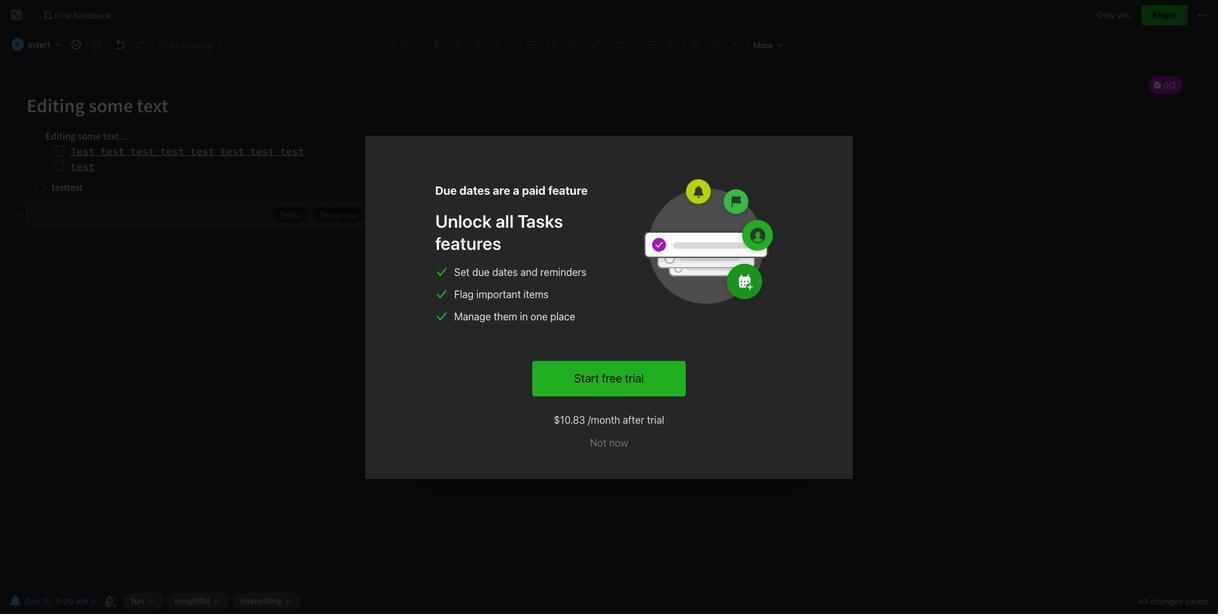 Task type: describe. For each thing, give the bounding box(es) containing it.
Note Editor text field
[[0, 61, 1218, 588]]

reminders
[[540, 266, 587, 278]]

/month
[[588, 414, 620, 425]]

after
[[623, 414, 645, 425]]

repeat
[[634, 258, 663, 269]]

fun button
[[124, 593, 164, 610]]

flag important items
[[454, 288, 549, 300]]

trial inside button
[[625, 372, 644, 385]]

1
[[472, 290, 476, 301]]

paid
[[522, 184, 546, 197]]

$10.83 /month after trial
[[554, 414, 664, 425]]

flag for flag important items
[[454, 288, 474, 300]]

all changes saved
[[1139, 596, 1208, 607]]

font size image
[[360, 36, 392, 53]]

start free trial button
[[532, 361, 686, 396]]

due
[[472, 266, 490, 278]]

unlock
[[435, 210, 492, 231]]

hour
[[479, 290, 497, 301]]

insert image
[[8, 36, 65, 53]]

in for in 4 hours
[[517, 290, 524, 301]]

font family image
[[289, 36, 357, 53]]

only
[[1098, 10, 1115, 20]]

place
[[550, 311, 575, 322]]

in 4 hours
[[517, 290, 557, 301]]

hours
[[534, 290, 557, 301]]

share button
[[1142, 5, 1188, 25]]

start free trial
[[574, 372, 644, 385]]

custom
[[574, 258, 605, 269]]

first
[[55, 10, 71, 20]]

1 horizontal spatial dates
[[492, 266, 518, 278]]

important
[[476, 288, 521, 300]]

collapse note image
[[9, 8, 24, 23]]

interesting button
[[233, 593, 301, 610]]

now
[[609, 437, 628, 448]]

fun
[[131, 596, 144, 606]]

heading level image
[[221, 36, 286, 53]]

note window element
[[0, 0, 1218, 614]]

start
[[574, 372, 599, 385]]

highlight image
[[488, 36, 518, 53]]

task image
[[67, 36, 85, 53]]

interesting
[[240, 596, 281, 606]]

set
[[454, 266, 470, 278]]

share
[[1152, 10, 1177, 20]]

0 horizontal spatial dates
[[460, 184, 490, 197]]

one
[[531, 311, 548, 322]]

unlock all tasks features
[[435, 210, 563, 254]]

due
[[435, 184, 457, 197]]

tomorrow button
[[499, 256, 554, 272]]

first notebook button
[[39, 6, 116, 24]]

and
[[521, 266, 538, 278]]



Task type: locate. For each thing, give the bounding box(es) containing it.
repeat button
[[618, 256, 670, 272]]

0 horizontal spatial in
[[463, 290, 470, 301]]

alignment image
[[609, 36, 641, 53]]

today
[[463, 258, 487, 269]]

notebook
[[74, 10, 111, 20]]

flag down manage
[[458, 324, 478, 335]]

trial right free
[[625, 372, 644, 385]]

flag down the set
[[454, 288, 474, 300]]

manage them in one place
[[454, 311, 575, 322]]

flag inside 'button'
[[458, 324, 478, 335]]

set due dates and reminders
[[454, 266, 587, 278]]

in
[[520, 311, 528, 322]]

saved
[[1186, 596, 1208, 607]]

all
[[1139, 596, 1149, 607]]

insightful
[[174, 596, 210, 606]]

tasks
[[518, 210, 563, 231]]

them
[[494, 311, 517, 322]]

in left '4'
[[517, 290, 524, 301]]

in for in 1 hour
[[463, 290, 470, 301]]

all
[[496, 210, 514, 231]]

tomorrow
[[506, 258, 547, 269]]

insightful button
[[167, 593, 230, 610]]

in 1 hour button
[[456, 287, 504, 304]]

dates left are
[[460, 184, 490, 197]]

in
[[463, 290, 470, 301], [517, 290, 524, 301]]

flag for flag
[[458, 324, 478, 335]]

custom button
[[559, 256, 612, 272]]

1 vertical spatial dates
[[492, 266, 518, 278]]

a
[[513, 184, 519, 197]]

manage
[[454, 311, 491, 322]]

1 vertical spatial trial
[[647, 414, 664, 425]]

today button
[[456, 256, 494, 272]]

features
[[435, 233, 502, 254]]

4
[[526, 290, 532, 301]]

not now link
[[590, 435, 628, 450]]

due dates are a paid feature
[[435, 184, 588, 197]]

in left 1
[[463, 290, 470, 301]]

1 vertical spatial flag
[[458, 324, 478, 335]]

flag
[[454, 288, 474, 300], [458, 324, 478, 335]]

0 vertical spatial flag
[[454, 288, 474, 300]]

changes
[[1151, 596, 1183, 607]]

$10.83
[[554, 414, 585, 425]]

dates
[[460, 184, 490, 197], [492, 266, 518, 278]]

feature
[[548, 184, 588, 197]]

are
[[493, 184, 510, 197]]

items
[[524, 288, 549, 300]]

1 horizontal spatial in
[[517, 290, 524, 301]]

1 in from the left
[[463, 290, 470, 301]]

dates up flag important items
[[492, 266, 518, 278]]

free
[[602, 372, 622, 385]]

you
[[1118, 10, 1131, 20]]

2 in from the left
[[517, 290, 524, 301]]

trial
[[625, 372, 644, 385], [647, 414, 664, 425]]

0 vertical spatial trial
[[625, 372, 644, 385]]

more image
[[749, 36, 788, 53]]

in 4 hours button
[[510, 287, 564, 304]]

not
[[590, 437, 607, 448]]

0 vertical spatial dates
[[460, 184, 490, 197]]

trial right after
[[647, 414, 664, 425]]

not now
[[590, 437, 628, 448]]

only you
[[1098, 10, 1131, 20]]

font color image
[[395, 36, 427, 53]]

in 1 hour
[[463, 290, 497, 301]]

undo image
[[111, 36, 129, 53]]

add tag image
[[102, 594, 117, 609]]

0 horizontal spatial trial
[[625, 372, 644, 385]]

flag button
[[429, 314, 485, 345]]

1 horizontal spatial trial
[[647, 414, 664, 425]]

first notebook
[[55, 10, 111, 20]]



Task type: vqa. For each thing, say whether or not it's contained in the screenshot.
row group containing Title
no



